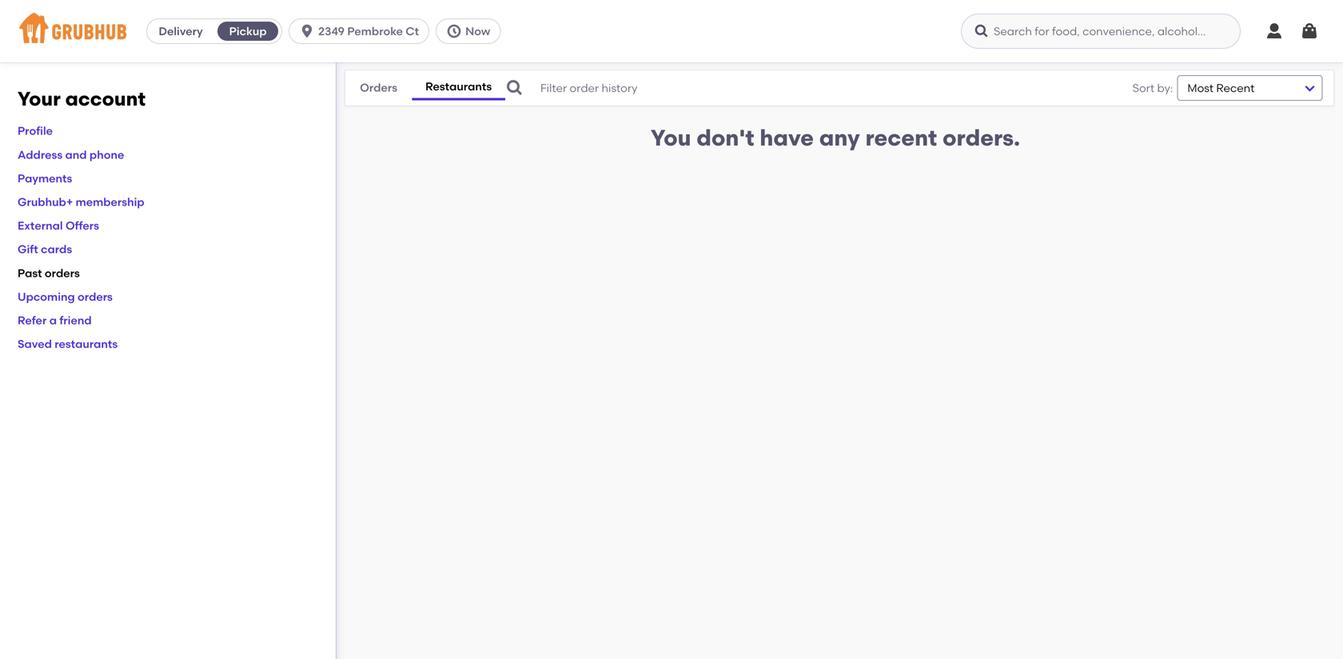 Task type: locate. For each thing, give the bounding box(es) containing it.
grubhub+ membership
[[18, 195, 145, 209]]

now button
[[436, 18, 507, 44]]

1 horizontal spatial svg image
[[506, 78, 525, 98]]

1 vertical spatial orders
[[78, 290, 113, 303]]

past orders link
[[18, 266, 80, 280]]

past orders
[[18, 266, 80, 280]]

2349 pembroke ct
[[318, 24, 419, 38]]

svg image inside now button
[[446, 23, 462, 39]]

address
[[18, 148, 63, 161]]

orders up friend
[[78, 290, 113, 303]]

restaurants
[[55, 337, 118, 351]]

your
[[18, 87, 61, 110]]

account
[[65, 87, 146, 110]]

offers
[[66, 219, 99, 232]]

orders.
[[943, 124, 1021, 151]]

orders up upcoming orders "link"
[[45, 266, 80, 280]]

0 horizontal spatial svg image
[[446, 23, 462, 39]]

delivery
[[159, 24, 203, 38]]

refer
[[18, 314, 47, 327]]

2349
[[318, 24, 345, 38]]

friend
[[59, 314, 92, 327]]

profile link
[[18, 124, 53, 138]]

Search for food, convenience, alcohol... search field
[[961, 14, 1241, 49]]

saved restaurants link
[[18, 337, 118, 351]]

orders
[[45, 266, 80, 280], [78, 290, 113, 303]]

restaurants button
[[412, 76, 506, 100]]

cards
[[41, 243, 72, 256]]

2349 pembroke ct button
[[289, 18, 436, 44]]

external
[[18, 219, 63, 232]]

svg image right restaurants button
[[506, 78, 525, 98]]

and
[[65, 148, 87, 161]]

orders for upcoming orders
[[78, 290, 113, 303]]

phone
[[90, 148, 124, 161]]

1 vertical spatial svg image
[[506, 78, 525, 98]]

address and phone
[[18, 148, 124, 161]]

svg image left now
[[446, 23, 462, 39]]

don't
[[697, 124, 755, 151]]

upcoming orders link
[[18, 290, 113, 303]]

delivery button
[[147, 18, 214, 44]]

upcoming
[[18, 290, 75, 303]]

grubhub+ membership link
[[18, 195, 145, 209]]

0 vertical spatial orders
[[45, 266, 80, 280]]

svg image inside 2349 pembroke ct button
[[299, 23, 315, 39]]

by:
[[1158, 81, 1174, 95]]

0 vertical spatial svg image
[[446, 23, 462, 39]]

pickup button
[[214, 18, 282, 44]]

refer a friend link
[[18, 314, 92, 327]]

svg image
[[1265, 22, 1285, 41], [1301, 22, 1320, 41], [299, 23, 315, 39], [974, 23, 990, 39]]

svg image
[[446, 23, 462, 39], [506, 78, 525, 98]]

gift cards link
[[18, 243, 72, 256]]

grubhub+
[[18, 195, 73, 209]]



Task type: vqa. For each thing, say whether or not it's contained in the screenshot.
all
no



Task type: describe. For each thing, give the bounding box(es) containing it.
have
[[760, 124, 814, 151]]

pickup
[[229, 24, 267, 38]]

sort
[[1133, 81, 1155, 95]]

any
[[820, 124, 860, 151]]

payments link
[[18, 172, 72, 185]]

recent
[[866, 124, 938, 151]]

a
[[49, 314, 57, 327]]

payments
[[18, 172, 72, 185]]

restaurants
[[426, 80, 492, 93]]

membership
[[76, 195, 145, 209]]

pembroke
[[347, 24, 403, 38]]

sort by:
[[1133, 81, 1174, 95]]

address and phone link
[[18, 148, 124, 161]]

orders
[[360, 81, 398, 95]]

you
[[651, 124, 692, 151]]

external offers link
[[18, 219, 99, 232]]

external offers
[[18, 219, 99, 232]]

gift cards
[[18, 243, 72, 256]]

saved
[[18, 337, 52, 351]]

profile
[[18, 124, 53, 138]]

orders for past orders
[[45, 266, 80, 280]]

orders button
[[346, 77, 412, 99]]

ct
[[406, 24, 419, 38]]

gift
[[18, 243, 38, 256]]

now
[[466, 24, 491, 38]]

your account
[[18, 87, 146, 110]]

main navigation navigation
[[0, 0, 1344, 62]]

past
[[18, 266, 42, 280]]

you don't have any recent orders.
[[651, 124, 1021, 151]]

upcoming orders
[[18, 290, 113, 303]]

saved restaurants
[[18, 337, 118, 351]]

Filter order history search field
[[506, 70, 1094, 106]]

refer a friend
[[18, 314, 92, 327]]



